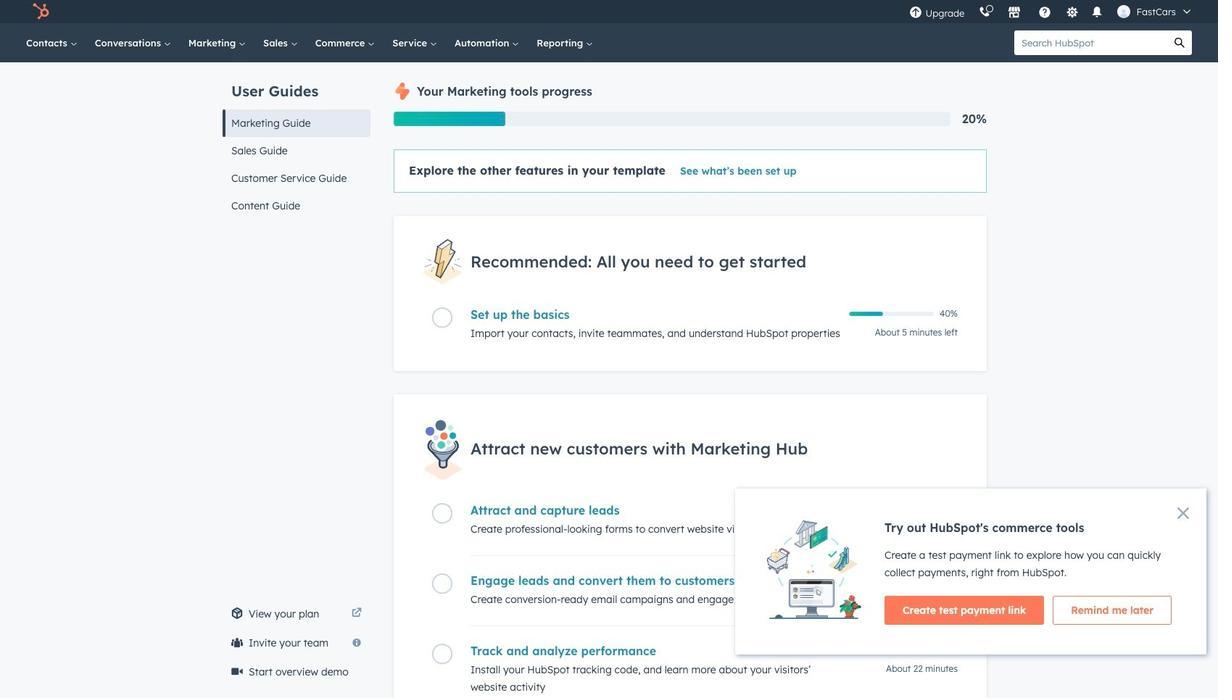 Task type: describe. For each thing, give the bounding box(es) containing it.
link opens in a new window image
[[352, 609, 362, 619]]

user guides element
[[223, 62, 371, 220]]

christina overa image
[[1118, 5, 1131, 18]]

close image
[[1178, 508, 1190, 519]]



Task type: locate. For each thing, give the bounding box(es) containing it.
marketplaces image
[[1009, 7, 1022, 20]]

link opens in a new window image
[[352, 606, 362, 623]]

[object object] complete progress bar
[[849, 312, 883, 316]]

progress bar
[[394, 112, 505, 126]]

menu
[[903, 0, 1201, 23]]

Search HubSpot search field
[[1015, 30, 1168, 55]]



Task type: vqa. For each thing, say whether or not it's contained in the screenshot.
Contact activity
no



